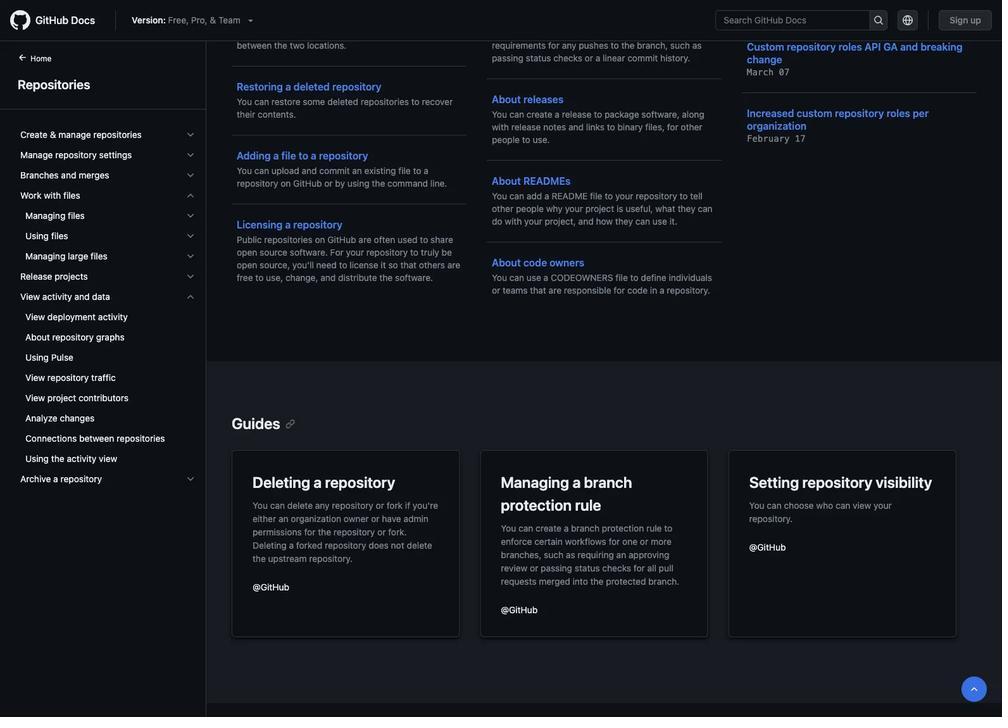 Task type: locate. For each thing, give the bounding box(es) containing it.
view down connections between repositories link
[[99, 454, 117, 464]]

approving
[[629, 549, 669, 560]]

1 view activity and data element from the top
[[10, 287, 206, 469]]

about inside about code owners you can use a codeowners file to define individuals or teams that are responsible for code in a repository.
[[492, 257, 521, 269]]

share
[[431, 235, 453, 245]]

deployment
[[47, 312, 96, 322]]

requests
[[501, 576, 536, 586]]

along
[[682, 109, 704, 120]]

licensing a repository public repositories on github are often used to share open source software. for your repository to truly be open source, you'll need to license it so that others are free to use, change, and distribute the software.
[[237, 219, 460, 283]]

file right codeowners
[[616, 273, 628, 283]]

tell
[[690, 191, 702, 201]]

project
[[585, 204, 614, 214], [47, 393, 76, 403]]

2 deleting from the top
[[253, 540, 287, 550]]

you can protect important branches by setting branch protection rules, which define whether collaborators can delete or force push to the branch and set requirements for any pushes to the branch, such as passing status checks or a linear commit history. link
[[492, 0, 717, 75]]

1 horizontal spatial between
[[237, 40, 272, 51]]

create
[[20, 129, 47, 140]]

one
[[622, 536, 638, 547]]

rule inside 'you can create a branch protection rule to enforce certain workflows for one or more branches, such as requiring an approving review or passing status checks for all pull requests merged into the protected branch.'
[[646, 523, 662, 533]]

1 vertical spatial delete
[[287, 500, 313, 511]]

people inside about readmes you can add a readme file to your repository to tell other people why your project is useful, what they can do with your project, and how they can use it.
[[516, 204, 544, 214]]

view down 'using pulse'
[[25, 373, 45, 383]]

sc 9kayk9 0 image inside view activity and data "dropdown button"
[[185, 292, 196, 302]]

3 sc 9kayk9 0 image from the top
[[185, 231, 196, 241]]

to right codeowners
[[630, 273, 638, 283]]

why
[[546, 204, 563, 214]]

using down managing files
[[25, 231, 49, 241]]

between inside when you create a repository on github.com, it exists as a remote repository. you can clone your repository to create a local copy on your computer and sync between the two locations.
[[237, 40, 272, 51]]

a inside about releases you can create a release to package software, along with release notes and links to binary files, for other people to use.
[[555, 109, 560, 120]]

tooltip
[[962, 677, 987, 702]]

3 using from the top
[[25, 454, 49, 464]]

view inside view repository traffic link
[[25, 373, 45, 383]]

1 horizontal spatial organization
[[747, 120, 807, 132]]

public
[[237, 235, 262, 245]]

1 work with files element from the top
[[10, 185, 206, 266]]

free,
[[168, 15, 189, 25]]

other up do
[[492, 204, 513, 214]]

view down view activity and data
[[25, 312, 45, 322]]

0 vertical spatial by
[[641, 2, 651, 13]]

2 horizontal spatial are
[[549, 285, 562, 296]]

view for view project contributors
[[25, 393, 45, 403]]

1 horizontal spatial they
[[678, 204, 695, 214]]

1 horizontal spatial status
[[575, 563, 600, 573]]

1 vertical spatial protection
[[501, 496, 572, 514]]

that right teams
[[530, 285, 546, 296]]

sc 9kayk9 0 image for branches and merges
[[185, 170, 196, 180]]

0 vertical spatial any
[[562, 40, 576, 51]]

when
[[237, 2, 260, 13]]

6 sc 9kayk9 0 image from the top
[[185, 474, 196, 484]]

sc 9kayk9 0 image for create & manage repositories
[[185, 130, 196, 140]]

2 vertical spatial are
[[549, 285, 562, 296]]

and right upload
[[302, 166, 317, 176]]

as down collaborators
[[692, 40, 702, 51]]

owner
[[344, 513, 369, 524]]

view inside view activity and data "dropdown button"
[[20, 291, 40, 302]]

file inside about code owners you can use a codeowners file to define individuals or teams that are responsible for code in a repository.
[[616, 273, 628, 283]]

project inside view activity and data element
[[47, 393, 76, 403]]

important
[[559, 2, 598, 13]]

they
[[678, 204, 695, 214], [615, 216, 633, 227]]

can inside about code owners you can use a codeowners file to define individuals or teams that are responsible for code in a repository.
[[509, 273, 524, 283]]

organization up forked
[[291, 513, 341, 524]]

0 vertical spatial an
[[352, 166, 362, 176]]

1 vertical spatial use
[[527, 273, 541, 283]]

by left using
[[335, 178, 345, 189]]

checks up protected at the bottom right
[[602, 563, 631, 573]]

sc 9kayk9 0 image inside the branches and merges dropdown button
[[185, 170, 196, 180]]

are down codeowners
[[549, 285, 562, 296]]

1 sc 9kayk9 0 image from the top
[[185, 150, 196, 160]]

0 vertical spatial such
[[670, 40, 690, 51]]

0 horizontal spatial by
[[335, 178, 345, 189]]

that
[[400, 260, 417, 270], [530, 285, 546, 296]]

1 vertical spatial activity
[[98, 312, 128, 322]]

can up requirements at the top of page
[[492, 28, 507, 38]]

as inside when you create a repository on github.com, it exists as a remote repository. you can clone your repository to create a local copy on your computer and sync between the two locations.
[[237, 15, 246, 25]]

pulse
[[51, 352, 73, 363]]

0 horizontal spatial view
[[99, 454, 117, 464]]

1 horizontal spatial are
[[447, 260, 460, 270]]

@github for managing a branch protection rule
[[501, 605, 538, 615]]

release
[[20, 271, 52, 282]]

such inside you can protect important branches by setting branch protection rules, which define whether collaborators can delete or force push to the branch and set requirements for any pushes to the branch, such as passing status checks or a linear commit history.
[[670, 40, 690, 51]]

or
[[537, 28, 545, 38], [585, 53, 593, 63], [324, 178, 333, 189], [492, 285, 500, 296], [376, 500, 384, 511], [371, 513, 380, 524], [377, 527, 386, 537], [640, 536, 648, 547], [530, 563, 538, 573]]

or left using
[[324, 178, 333, 189]]

view up analyze
[[25, 393, 45, 403]]

branches and merges button
[[15, 165, 201, 185]]

0 vertical spatial that
[[400, 260, 417, 270]]

requirements
[[492, 40, 546, 51]]

such up history. on the top right of the page
[[670, 40, 690, 51]]

about inside 'link'
[[25, 332, 50, 342]]

organization inside increased custom repository roles per organization february 17
[[747, 120, 807, 132]]

2 work with files element from the top
[[10, 206, 206, 266]]

for up forked
[[304, 527, 316, 537]]

often
[[374, 235, 395, 245]]

for left one
[[609, 536, 620, 547]]

or down pushes
[[585, 53, 593, 63]]

4 sc 9kayk9 0 image from the top
[[185, 272, 196, 282]]

1 horizontal spatial by
[[641, 2, 651, 13]]

2 horizontal spatial an
[[616, 549, 626, 560]]

1 horizontal spatial commit
[[627, 53, 658, 63]]

restore
[[271, 97, 300, 107]]

licensing
[[237, 219, 283, 231]]

github down upload
[[293, 178, 322, 189]]

using for using files
[[25, 231, 49, 241]]

the inside "adding a file to a repository you can upload and commit an existing file to a repository on github or by using the command line."
[[372, 178, 385, 189]]

using up archive
[[25, 454, 49, 464]]

branches
[[20, 170, 59, 180]]

with inside about readmes you can add a readme file to your repository to tell other people why your project is useful, what they can do with your project, and how they can use it.
[[505, 216, 522, 227]]

0 horizontal spatial as
[[237, 15, 246, 25]]

for down software,
[[667, 122, 678, 132]]

1 vertical spatial status
[[575, 563, 600, 573]]

1 horizontal spatial other
[[681, 122, 702, 132]]

status up into
[[575, 563, 600, 573]]

1 horizontal spatial rule
[[646, 523, 662, 533]]

it left so
[[381, 260, 386, 270]]

roles left api
[[838, 41, 862, 53]]

view for view repository traffic
[[25, 373, 45, 383]]

1 using from the top
[[25, 231, 49, 241]]

need
[[316, 260, 337, 270]]

and left "how"
[[578, 216, 594, 227]]

and inside about releases you can create a release to package software, along with release notes and links to binary files, for other people to use.
[[568, 122, 584, 132]]

activity inside 'link'
[[98, 312, 128, 322]]

branch up workflows
[[571, 523, 600, 533]]

an inside 'you can create a branch protection rule to enforce certain workflows for one or more branches, such as requiring an approving review or passing status checks for all pull requests merged into the protected branch.'
[[616, 549, 626, 560]]

work with files element
[[10, 185, 206, 266], [10, 206, 206, 266]]

deleting a repository
[[253, 473, 395, 491]]

you inside you can delete any repository or fork if you're either an organization owner or have admin permissions for the repository or fork. deleting a forked repository does not delete the upstream repository.
[[253, 500, 268, 511]]

3 sc 9kayk9 0 image from the top
[[185, 211, 196, 221]]

code left owners
[[523, 257, 547, 269]]

sc 9kayk9 0 image inside archive a repository dropdown button
[[185, 474, 196, 484]]

your up is
[[615, 191, 633, 201]]

increased custom repository roles per organization february 17
[[747, 107, 929, 144]]

repository inside increased custom repository roles per organization february 17
[[835, 107, 884, 119]]

an up using
[[352, 166, 362, 176]]

up
[[971, 15, 981, 25]]

can inside restoring a deleted repository you can restore some deleted repositories to recover their contents.
[[254, 97, 269, 107]]

not
[[391, 540, 404, 550]]

2 sc 9kayk9 0 image from the top
[[185, 170, 196, 180]]

sign up link
[[939, 10, 992, 30]]

as down workflows
[[566, 549, 575, 560]]

0 vertical spatial delete
[[509, 28, 534, 38]]

view
[[99, 454, 117, 464], [853, 500, 871, 511]]

view for view activity and data
[[20, 291, 40, 302]]

guides
[[232, 415, 280, 432]]

0 horizontal spatial github
[[35, 14, 68, 26]]

and inside view activity and data "dropdown button"
[[74, 291, 90, 302]]

0 vertical spatial rule
[[575, 496, 601, 514]]

1 vertical spatial passing
[[541, 563, 572, 573]]

1 sc 9kayk9 0 image from the top
[[185, 130, 196, 140]]

1 vertical spatial it
[[381, 260, 386, 270]]

repository. inside you can choose who can view your repository.
[[749, 513, 793, 524]]

deleted up some
[[294, 81, 330, 93]]

2 vertical spatial managing
[[501, 473, 569, 491]]

1 horizontal spatial it
[[425, 2, 430, 13]]

software,
[[642, 109, 680, 120]]

using the activity view link
[[15, 449, 201, 469]]

for right responsible
[[614, 285, 625, 296]]

0 vertical spatial checks
[[553, 53, 582, 63]]

rule up the more on the bottom right
[[646, 523, 662, 533]]

4 sc 9kayk9 0 image from the top
[[185, 251, 196, 261]]

create up certain
[[536, 523, 561, 533]]

2 horizontal spatial github
[[328, 235, 356, 245]]

1 vertical spatial commit
[[319, 166, 350, 176]]

1 vertical spatial deleting
[[253, 540, 287, 550]]

repositories inside connections between repositories link
[[117, 433, 165, 444]]

project,
[[545, 216, 576, 227]]

1 vertical spatial an
[[279, 513, 288, 524]]

2 vertical spatial with
[[505, 216, 522, 227]]

settings
[[99, 150, 132, 160]]

1 vertical spatial that
[[530, 285, 546, 296]]

as down when
[[237, 15, 246, 25]]

release up use. on the top right
[[511, 122, 541, 132]]

managing for managing a branch protection rule
[[501, 473, 569, 491]]

protection inside you can protect important branches by setting branch protection rules, which define whether collaborators can delete or force push to the branch and set requirements for any pushes to the branch, such as passing status checks or a linear commit history.
[[492, 15, 534, 25]]

can
[[509, 2, 524, 13], [350, 15, 365, 25], [492, 28, 507, 38], [254, 97, 269, 107], [509, 109, 524, 120], [254, 166, 269, 176], [509, 191, 524, 201], [698, 204, 713, 214], [635, 216, 650, 227], [509, 273, 524, 283], [270, 500, 285, 511], [767, 500, 782, 511], [836, 500, 850, 511], [519, 523, 533, 533]]

view activity and data element containing view activity and data
[[10, 287, 206, 469]]

repository inside about readmes you can add a readme file to your repository to tell other people why your project is useful, what they can do with your project, and how they can use it.
[[636, 191, 677, 201]]

0 vertical spatial use
[[653, 216, 667, 227]]

notes
[[543, 122, 566, 132]]

define inside you can protect important branches by setting branch protection rules, which define whether collaborators can delete or force push to the branch and set requirements for any pushes to the branch, such as passing status checks or a linear commit history.
[[588, 15, 613, 25]]

0 horizontal spatial checks
[[553, 53, 582, 63]]

sc 9kayk9 0 image inside release projects dropdown button
[[185, 272, 196, 282]]

the inside the licensing a repository public repositories on github are often used to share open source software. for your repository to truly be open source, you'll need to license it so that others are free to use, change, and distribute the software.
[[379, 273, 393, 283]]

for inside you can delete any repository or fork if you're either an organization owner or have admin permissions for the repository or fork. deleting a forked repository does not delete the upstream repository.
[[304, 527, 316, 537]]

about up teams
[[492, 257, 521, 269]]

delete down deleting a repository
[[287, 500, 313, 511]]

2 vertical spatial activity
[[67, 454, 96, 464]]

manage repository settings button
[[15, 145, 201, 165]]

and down need
[[321, 273, 336, 283]]

sc 9kayk9 0 image inside the managing large files dropdown button
[[185, 251, 196, 261]]

that inside the licensing a repository public repositories on github are often used to share open source software. for your repository to truly be open source, you'll need to license it so that others are free to use, change, and distribute the software.
[[400, 260, 417, 270]]

on
[[359, 2, 369, 13], [326, 28, 337, 38], [281, 178, 291, 189], [315, 235, 325, 245]]

certain
[[534, 536, 563, 547]]

file up command
[[398, 166, 411, 176]]

1 vertical spatial such
[[544, 549, 563, 560]]

the right into
[[590, 576, 604, 586]]

a inside the licensing a repository public repositories on github are often used to share open source software. for your repository to truly be open source, you'll need to license it so that others are free to use, change, and distribute the software.
[[285, 219, 291, 231]]

or left have
[[371, 513, 380, 524]]

0 horizontal spatial they
[[615, 216, 633, 227]]

1 vertical spatial other
[[492, 204, 513, 214]]

managing inside managing a branch protection rule
[[501, 473, 569, 491]]

@github down requests
[[501, 605, 538, 615]]

protection up certain
[[501, 496, 572, 514]]

the inside when you create a repository on github.com, it exists as a remote repository. you can clone your repository to create a local copy on your computer and sync between the two locations.
[[274, 40, 287, 51]]

0 horizontal spatial commit
[[319, 166, 350, 176]]

0 vertical spatial github
[[35, 14, 68, 26]]

1 horizontal spatial as
[[566, 549, 575, 560]]

about for about readmes
[[492, 175, 521, 187]]

sc 9kayk9 0 image inside managing files dropdown button
[[185, 211, 196, 221]]

1 vertical spatial people
[[516, 204, 544, 214]]

you inside about code owners you can use a codeowners file to define individuals or teams that are responsible for code in a repository.
[[492, 273, 507, 283]]

0 vertical spatial open
[[237, 247, 257, 258]]

you
[[492, 2, 507, 13], [333, 15, 348, 25], [237, 97, 252, 107], [492, 109, 507, 120], [237, 166, 252, 176], [492, 191, 507, 201], [492, 273, 507, 283], [253, 500, 268, 511], [749, 500, 764, 511], [501, 523, 516, 533]]

0 horizontal spatial roles
[[838, 41, 862, 53]]

2 view activity and data element from the top
[[10, 307, 206, 469]]

merged
[[539, 576, 570, 586]]

deleted right some
[[327, 97, 358, 107]]

you inside "adding a file to a repository you can upload and commit an existing file to a repository on github or by using the command line."
[[237, 166, 252, 176]]

organization inside you can delete any repository or fork if you're either an organization owner or have admin permissions for the repository or fork. deleting a forked repository does not delete the upstream repository.
[[291, 513, 341, 524]]

the up forked
[[318, 527, 331, 537]]

between down the analyze changes link
[[79, 433, 114, 444]]

release
[[562, 109, 591, 120], [511, 122, 541, 132]]

0 horizontal spatial such
[[544, 549, 563, 560]]

2 vertical spatial @github
[[501, 605, 538, 615]]

@github for setting repository visibility
[[749, 542, 786, 552]]

files,
[[645, 122, 665, 132]]

None search field
[[715, 10, 888, 30]]

connections
[[25, 433, 77, 444]]

does
[[369, 540, 389, 550]]

branches
[[601, 2, 639, 13]]

1 open from the top
[[237, 247, 257, 258]]

1 vertical spatial define
[[641, 273, 666, 283]]

work with files element containing managing files
[[10, 206, 206, 266]]

1 vertical spatial project
[[47, 393, 76, 403]]

1 vertical spatial open
[[237, 260, 257, 270]]

the left the two
[[274, 40, 287, 51]]

they down tell
[[678, 204, 695, 214]]

release up links
[[562, 109, 591, 120]]

branch inside managing a branch protection rule
[[584, 473, 632, 491]]

0 horizontal spatial an
[[279, 513, 288, 524]]

1 horizontal spatial use
[[653, 216, 667, 227]]

can inside about releases you can create a release to package software, along with release notes and links to binary files, for other people to use.
[[509, 109, 524, 120]]

some
[[303, 97, 325, 107]]

repositories inside create & manage repositories dropdown button
[[93, 129, 142, 140]]

1 vertical spatial software.
[[395, 273, 433, 283]]

0 vertical spatial roles
[[838, 41, 862, 53]]

as inside 'you can create a branch protection rule to enforce certain workflows for one or more branches, such as requiring an approving review or passing status checks for all pull requests merged into the protected branch.'
[[566, 549, 575, 560]]

commit
[[627, 53, 658, 63], [319, 166, 350, 176]]

about repository graphs
[[25, 332, 124, 342]]

1 horizontal spatial @github
[[501, 605, 538, 615]]

07
[[779, 67, 790, 77]]

by up whether
[[641, 2, 651, 13]]

view activity and data element
[[10, 287, 206, 469], [10, 307, 206, 469]]

0 horizontal spatial &
[[50, 129, 56, 140]]

managing files
[[25, 210, 85, 221]]

on down upload
[[281, 178, 291, 189]]

1 vertical spatial view
[[853, 500, 871, 511]]

linear
[[603, 53, 625, 63]]

1 horizontal spatial delete
[[407, 540, 432, 550]]

5 sc 9kayk9 0 image from the top
[[185, 292, 196, 302]]

1 horizontal spatial define
[[641, 273, 666, 283]]

your inside you can choose who can view your repository.
[[874, 500, 892, 511]]

1 deleting from the top
[[253, 473, 310, 491]]

about inside about readmes you can add a readme file to your repository to tell other people why your project is useful, what they can do with your project, and how they can use it.
[[492, 175, 521, 187]]

passing inside 'you can create a branch protection rule to enforce certain workflows for one or more branches, such as requiring an approving review or passing status checks for all pull requests merged into the protected branch.'
[[541, 563, 572, 573]]

by inside "adding a file to a repository you can upload and commit an existing file to a repository on github or by using the command line."
[[335, 178, 345, 189]]

the left the upstream
[[253, 553, 266, 564]]

delete inside you can protect important branches by setting branch protection rules, which define whether collaborators can delete or force push to the branch and set requirements for any pushes to the branch, such as passing status checks or a linear commit history.
[[509, 28, 534, 38]]

manage repository settings
[[20, 150, 132, 160]]

select language: current language is english image
[[903, 15, 913, 25]]

using inside the using the activity view link
[[25, 454, 49, 464]]

@github
[[749, 542, 786, 552], [253, 582, 289, 592], [501, 605, 538, 615]]

search image
[[873, 15, 884, 25]]

ga
[[883, 41, 898, 53]]

using inside using files dropdown button
[[25, 231, 49, 241]]

to down used
[[410, 247, 418, 258]]

with
[[492, 122, 509, 132], [44, 190, 61, 201], [505, 216, 522, 227]]

2 sc 9kayk9 0 image from the top
[[185, 191, 196, 201]]

distribute
[[338, 273, 377, 283]]

2 vertical spatial as
[[566, 549, 575, 560]]

the down so
[[379, 273, 393, 283]]

0 horizontal spatial delete
[[287, 500, 313, 511]]

0 vertical spatial release
[[562, 109, 591, 120]]

can down adding
[[254, 166, 269, 176]]

using for using pulse
[[25, 352, 49, 363]]

branch up one
[[584, 473, 632, 491]]

0 horizontal spatial software.
[[290, 247, 328, 258]]

& inside dropdown button
[[50, 129, 56, 140]]

1 vertical spatial github
[[293, 178, 322, 189]]

view inside you can choose who can view your repository.
[[853, 500, 871, 511]]

permissions
[[253, 527, 302, 537]]

repository. inside about code owners you can use a codeowners file to define individuals or teams that are responsible for code in a repository.
[[667, 285, 710, 296]]

0 vertical spatial with
[[492, 122, 509, 132]]

commit down branch,
[[627, 53, 658, 63]]

commit up using
[[319, 166, 350, 176]]

any down deleting a repository
[[315, 500, 330, 511]]

team
[[218, 15, 240, 25]]

0 horizontal spatial that
[[400, 260, 417, 270]]

checks inside you can protect important branches by setting branch protection rules, which define whether collaborators can delete or force push to the branch and set requirements for any pushes to the branch, such as passing status checks or a linear commit history.
[[553, 53, 582, 63]]

managing a branch protection rule
[[501, 473, 632, 514]]

1 vertical spatial rule
[[646, 523, 662, 533]]

define
[[588, 15, 613, 25], [641, 273, 666, 283]]

can inside "adding a file to a repository you can upload and commit an existing file to a repository on github or by using the command line."
[[254, 166, 269, 176]]

1 horizontal spatial an
[[352, 166, 362, 176]]

it left exists
[[425, 2, 430, 13]]

view down release at top
[[20, 291, 40, 302]]

who
[[816, 500, 833, 511]]

0 horizontal spatial other
[[492, 204, 513, 214]]

status down requirements at the top of page
[[526, 53, 551, 63]]

push
[[571, 28, 591, 38]]

1 vertical spatial roles
[[887, 107, 910, 119]]

2 vertical spatial github
[[328, 235, 356, 245]]

0 vertical spatial commit
[[627, 53, 658, 63]]

managing up using files
[[25, 210, 65, 221]]

0 horizontal spatial @github
[[253, 582, 289, 592]]

or down the rules,
[[537, 28, 545, 38]]

organization up february 17 element
[[747, 120, 807, 132]]

sc 9kayk9 0 image
[[185, 130, 196, 140], [185, 170, 196, 180], [185, 231, 196, 241], [185, 272, 196, 282]]

use left it.
[[653, 216, 667, 227]]

2 using from the top
[[25, 352, 49, 363]]

& right create
[[50, 129, 56, 140]]

either
[[253, 513, 276, 524]]

adding a file to a repository you can upload and commit an existing file to a repository on github or by using the command line.
[[237, 150, 447, 189]]

0 vertical spatial deleting
[[253, 473, 310, 491]]

1 vertical spatial with
[[44, 190, 61, 201]]

1 vertical spatial by
[[335, 178, 345, 189]]

your down github.com,
[[392, 15, 410, 25]]

the down existing
[[372, 178, 385, 189]]

the inside the using the activity view link
[[51, 454, 64, 464]]

change
[[747, 53, 782, 65]]

for
[[330, 247, 344, 258]]

a inside managing a branch protection rule
[[572, 473, 581, 491]]

other inside about readmes you can add a readme file to your repository to tell other people why your project is useful, what they can do with your project, and how they can use it.
[[492, 204, 513, 214]]

source,
[[260, 260, 290, 270]]

for down "force"
[[548, 40, 560, 51]]

release projects button
[[15, 266, 201, 287]]

1 vertical spatial as
[[692, 40, 702, 51]]

0 vertical spatial view
[[99, 454, 117, 464]]

on inside the licensing a repository public repositories on github are often used to share open source software. for your repository to truly be open source, you'll need to license it so that others are free to use, change, and distribute the software.
[[315, 235, 325, 245]]

admin
[[404, 513, 428, 524]]

to up links
[[594, 109, 602, 120]]

set
[[668, 28, 681, 38]]

increased
[[747, 107, 794, 119]]

and right ga
[[900, 41, 918, 53]]

1 vertical spatial any
[[315, 500, 330, 511]]

for
[[548, 40, 560, 51], [667, 122, 678, 132], [614, 285, 625, 296], [304, 527, 316, 537], [609, 536, 620, 547], [634, 563, 645, 573]]

an down one
[[616, 549, 626, 560]]

0 vertical spatial as
[[237, 15, 246, 25]]

0 vertical spatial software.
[[290, 247, 328, 258]]

your inside the licensing a repository public repositories on github are often used to share open source software. for your repository to truly be open source, you'll need to license it so that others are free to use, change, and distribute the software.
[[346, 247, 364, 258]]

to left use. on the top right
[[522, 135, 530, 145]]

on up need
[[315, 235, 325, 245]]

sc 9kayk9 0 image for work with files
[[185, 191, 196, 201]]

view
[[20, 291, 40, 302], [25, 312, 45, 322], [25, 373, 45, 383], [25, 393, 45, 403]]

sc 9kayk9 0 image
[[185, 150, 196, 160], [185, 191, 196, 201], [185, 211, 196, 221], [185, 251, 196, 261], [185, 292, 196, 302], [185, 474, 196, 484]]

about inside about releases you can create a release to package software, along with release notes and links to binary files, for other people to use.
[[492, 93, 521, 105]]

repositories
[[18, 77, 90, 91]]

@github for deleting a repository
[[253, 582, 289, 592]]

1 horizontal spatial passing
[[541, 563, 572, 573]]

when you create a repository on github.com, it exists as a remote repository. you can clone your repository to create a local copy on your computer and sync between the two locations.
[[237, 2, 456, 51]]

open down public
[[237, 247, 257, 258]]

@github down choose
[[749, 542, 786, 552]]

open
[[237, 247, 257, 258], [237, 260, 257, 270]]

define up 'push'
[[588, 15, 613, 25]]

that right so
[[400, 260, 417, 270]]

1 vertical spatial &
[[50, 129, 56, 140]]

repository inside custom repository roles api ga and breaking change march 07
[[787, 41, 836, 53]]

view activity and data element containing view deployment activity
[[10, 307, 206, 469]]

1 vertical spatial release
[[511, 122, 541, 132]]

0 horizontal spatial any
[[315, 500, 330, 511]]

project inside about readmes you can add a readme file to your repository to tell other people why your project is useful, what they can do with your project, and how they can use it.
[[585, 204, 614, 214]]



Task type: vqa. For each thing, say whether or not it's contained in the screenshot.
fourth sc 9kayk9 0 image from the bottom of the the 'Repositories' ELEMENT
yes



Task type: describe. For each thing, give the bounding box(es) containing it.
create right you at top left
[[280, 2, 306, 13]]

large
[[68, 251, 88, 261]]

managing large files button
[[15, 246, 201, 266]]

archive a repository
[[20, 474, 102, 484]]

about code owners you can use a codeowners file to define individuals or teams that are responsible for code in a repository.
[[492, 257, 712, 296]]

their
[[237, 109, 255, 120]]

useful,
[[626, 204, 653, 214]]

it.
[[670, 216, 677, 227]]

restoring
[[237, 81, 283, 93]]

to inside 'you can create a branch protection rule to enforce certain workflows for one or more branches, such as requiring an approving review or passing status checks for all pull requests merged into the protected branch.'
[[664, 523, 672, 533]]

branch down whether
[[620, 28, 648, 38]]

on up locations.
[[326, 28, 337, 38]]

readme
[[552, 191, 588, 201]]

march 07 element
[[747, 67, 790, 77]]

upload
[[271, 166, 299, 176]]

to right free
[[255, 273, 264, 283]]

your down readme
[[565, 204, 583, 214]]

repositories element
[[0, 51, 206, 716]]

pro,
[[191, 15, 207, 25]]

codeowners
[[551, 273, 613, 283]]

and inside "adding a file to a repository you can upload and commit an existing file to a repository on github or by using the command line."
[[302, 166, 317, 176]]

teams
[[503, 285, 528, 296]]

triangle down image
[[245, 15, 256, 25]]

status inside you can protect important branches by setting branch protection rules, which define whether collaborators can delete or force push to the branch and set requirements for any pushes to the branch, such as passing status checks or a linear commit history.
[[526, 53, 551, 63]]

february
[[747, 134, 790, 144]]

can down tell
[[698, 204, 713, 214]]

to up pushes
[[594, 28, 602, 38]]

0 vertical spatial are
[[359, 235, 371, 245]]

readmes
[[523, 175, 571, 187]]

it inside when you create a repository on github.com, it exists as a remote repository. you can clone your repository to create a local copy on your computer and sync between the two locations.
[[425, 2, 430, 13]]

sc 9kayk9 0 image for archive a repository
[[185, 474, 196, 484]]

files down branches and merges
[[63, 190, 80, 201]]

can down setting
[[767, 500, 782, 511]]

can right who
[[836, 500, 850, 511]]

change,
[[285, 273, 318, 283]]

file up upload
[[281, 150, 296, 162]]

the up linear
[[621, 40, 635, 51]]

sc 9kayk9 0 image for managing files
[[185, 211, 196, 221]]

a inside about readmes you can add a readme file to your repository to tell other people why your project is useful, what they can do with your project, and how they can use it.
[[544, 191, 549, 201]]

an inside you can delete any repository or fork if you're either an organization owner or have admin permissions for the repository or fork. deleting a forked repository does not delete the upstream repository.
[[279, 513, 288, 524]]

and inside you can protect important branches by setting branch protection rules, which define whether collaborators can delete or force push to the branch and set requirements for any pushes to the branch, such as passing status checks or a linear commit history.
[[651, 28, 666, 38]]

activity inside "dropdown button"
[[42, 291, 72, 302]]

sc 9kayk9 0 image for view activity and data
[[185, 292, 196, 302]]

are inside about code owners you can use a codeowners file to define individuals or teams that are responsible for code in a repository.
[[549, 285, 562, 296]]

2 vertical spatial delete
[[407, 540, 432, 550]]

can down the useful,
[[635, 216, 650, 227]]

june 15
[[747, 0, 784, 10]]

you inside 'you can create a branch protection rule to enforce certain workflows for one or more branches, such as requiring an approving review or passing status checks for all pull requests merged into the protected branch.'
[[501, 523, 516, 533]]

create down the triangle down image
[[247, 28, 273, 38]]

use,
[[266, 273, 283, 283]]

the inside 'you can create a branch protection rule to enforce certain workflows for one or more branches, such as requiring an approving review or passing status checks for all pull requests merged into the protected branch.'
[[590, 576, 604, 586]]

to up truly
[[420, 235, 428, 245]]

branches,
[[501, 549, 541, 560]]

view activity and data
[[20, 291, 110, 302]]

command
[[387, 178, 428, 189]]

using files
[[25, 231, 68, 241]]

you inside you can protect important branches by setting branch protection rules, which define whether collaborators can delete or force push to the branch and set requirements for any pushes to the branch, such as passing status checks or a linear commit history.
[[492, 2, 507, 13]]

the up pushes
[[604, 28, 617, 38]]

checks inside 'you can create a branch protection rule to enforce certain workflows for one or more branches, such as requiring an approving review or passing status checks for all pull requests merged into the protected branch.'
[[602, 563, 631, 573]]

to inside when you create a repository on github.com, it exists as a remote repository. you can clone your repository to create a local copy on your computer and sync between the two locations.
[[237, 28, 245, 38]]

0 vertical spatial deleted
[[294, 81, 330, 93]]

february 17 element
[[747, 134, 806, 144]]

work with files button
[[15, 185, 201, 206]]

traffic
[[91, 373, 116, 383]]

about repository graphs link
[[15, 327, 201, 348]]

source
[[260, 247, 287, 258]]

view inside the using the activity view link
[[99, 454, 117, 464]]

0 horizontal spatial release
[[511, 122, 541, 132]]

free
[[237, 273, 253, 283]]

connections between repositories
[[25, 433, 165, 444]]

to inside restoring a deleted repository you can restore some deleted repositories to recover their contents.
[[411, 97, 420, 107]]

archive
[[20, 474, 51, 484]]

sc 9kayk9 0 image for release projects
[[185, 272, 196, 282]]

add
[[527, 191, 542, 201]]

to up upload
[[299, 150, 308, 162]]

you're
[[413, 500, 438, 511]]

repository. inside you can delete any repository or fork if you're either an organization owner or have admin permissions for the repository or fork. deleting a forked repository does not delete the upstream repository.
[[309, 553, 352, 564]]

custom
[[747, 41, 784, 53]]

on inside "adding a file to a repository you can upload and commit an existing file to a repository on github or by using the command line."
[[281, 178, 291, 189]]

by inside you can protect important branches by setting branch protection rules, which define whether collaborators can delete or force push to the branch and set requirements for any pushes to the branch, such as passing status checks or a linear commit history.
[[641, 2, 651, 13]]

1 vertical spatial are
[[447, 260, 460, 270]]

history.
[[660, 53, 690, 63]]

a inside you can protect important branches by setting branch protection rules, which define whether collaborators can delete or force push to the branch and set requirements for any pushes to the branch, such as passing status checks or a linear commit history.
[[595, 53, 600, 63]]

or up "approving" in the bottom of the page
[[640, 536, 648, 547]]

or up does
[[377, 527, 386, 537]]

protection inside 'you can create a branch protection rule to enforce certain workflows for one or more branches, such as requiring an approving review or passing status checks for all pull requests merged into the protected branch.'
[[602, 523, 644, 533]]

release projects
[[20, 271, 88, 282]]

a inside restoring a deleted repository you can restore some deleted repositories to recover their contents.
[[285, 81, 291, 93]]

repository. inside when you create a repository on github.com, it exists as a remote repository. you can clone your repository to create a local copy on your computer and sync between the two locations.
[[287, 15, 330, 25]]

you inside about releases you can create a release to package software, along with release notes and links to binary files, for other people to use.
[[492, 109, 507, 120]]

files down the work with files
[[68, 210, 85, 221]]

managing for managing files
[[25, 210, 65, 221]]

can inside you can delete any repository or fork if you're either an organization owner or have admin permissions for the repository or fork. deleting a forked repository does not delete the upstream repository.
[[270, 500, 285, 511]]

setting repository visibility
[[749, 473, 932, 491]]

Search GitHub Docs search field
[[716, 11, 869, 30]]

an inside "adding a file to a repository you can upload and commit an existing file to a repository on github or by using the command line."
[[352, 166, 362, 176]]

existing
[[364, 166, 396, 176]]

recover
[[422, 97, 453, 107]]

github docs
[[35, 14, 95, 26]]

2 open from the top
[[237, 260, 257, 270]]

repository inside restoring a deleted repository you can restore some deleted repositories to recover their contents.
[[332, 81, 381, 93]]

you inside you can choose who can view your repository.
[[749, 500, 764, 511]]

analyze
[[25, 413, 57, 423]]

about for about code owners
[[492, 257, 521, 269]]

merges
[[79, 170, 109, 180]]

for inside about releases you can create a release to package software, along with release notes and links to binary files, for other people to use.
[[667, 122, 678, 132]]

github inside the licensing a repository public repositories on github are often used to share open source software. for your repository to truly be open source, you'll need to license it so that others are free to use, change, and distribute the software.
[[328, 235, 356, 245]]

package
[[604, 109, 639, 120]]

0 horizontal spatial code
[[523, 257, 547, 269]]

to up linear
[[611, 40, 619, 51]]

you
[[263, 2, 278, 13]]

and inside the licensing a repository public repositories on github are often used to share open source software. for your repository to truly be open source, you'll need to license it so that others are free to use, change, and distribute the software.
[[321, 273, 336, 283]]

on up clone
[[359, 2, 369, 13]]

for inside about code owners you can use a codeowners file to define individuals or teams that are responsible for code in a repository.
[[614, 285, 625, 296]]

sc 9kayk9 0 image for managing large files
[[185, 251, 196, 261]]

or inside "adding a file to a repository you can upload and commit an existing file to a repository on github or by using the command line."
[[324, 178, 333, 189]]

people inside about releases you can create a release to package software, along with release notes and links to binary files, for other people to use.
[[492, 135, 520, 145]]

using files button
[[15, 226, 201, 246]]

any inside you can protect important branches by setting branch protection rules, which define whether collaborators can delete or force push to the branch and set requirements for any pushes to the branch, such as passing status checks or a linear commit history.
[[562, 40, 576, 51]]

adding
[[237, 150, 271, 162]]

branch up collaborators
[[684, 2, 713, 13]]

sc 9kayk9 0 image for using files
[[185, 231, 196, 241]]

1 horizontal spatial code
[[627, 285, 648, 296]]

others
[[419, 260, 445, 270]]

define inside about code owners you can use a codeowners file to define individuals or teams that are responsible for code in a repository.
[[641, 273, 666, 283]]

your down add
[[524, 216, 542, 227]]

with inside dropdown button
[[44, 190, 61, 201]]

version: free, pro, & team
[[132, 15, 240, 25]]

and inside the branches and merges dropdown button
[[61, 170, 76, 180]]

rules,
[[536, 15, 559, 25]]

branch inside 'you can create a branch protection rule to enforce certain workflows for one or more branches, such as requiring an approving review or passing status checks for all pull requests merged into the protected branch.'
[[571, 523, 600, 533]]

can left the protect
[[509, 2, 524, 13]]

files right large
[[91, 251, 107, 261]]

use.
[[533, 135, 550, 145]]

commit inside "adding a file to a repository you can upload and commit an existing file to a repository on github or by using the command line."
[[319, 166, 350, 176]]

managing for managing large files
[[25, 251, 65, 261]]

you inside when you create a repository on github.com, it exists as a remote repository. you can clone your repository to create a local copy on your computer and sync between the two locations.
[[333, 15, 348, 25]]

other inside about releases you can create a release to package software, along with release notes and links to binary files, for other people to use.
[[681, 122, 702, 132]]

for left all
[[634, 563, 645, 573]]

repositories link
[[15, 75, 191, 94]]

or left the fork
[[376, 500, 384, 511]]

repository inside 'link'
[[52, 332, 94, 342]]

a inside you can delete any repository or fork if you're either an organization owner or have admin permissions for the repository or fork. deleting a forked repository does not delete the upstream repository.
[[289, 540, 294, 550]]

local
[[283, 28, 302, 38]]

1 horizontal spatial &
[[210, 15, 216, 25]]

setting
[[749, 473, 799, 491]]

branch,
[[637, 40, 668, 51]]

view project contributors link
[[15, 388, 201, 408]]

your up locations.
[[339, 28, 357, 38]]

and inside when you create a repository on github.com, it exists as a remote repository. you can clone your repository to create a local copy on your computer and sync between the two locations.
[[401, 28, 416, 38]]

rule inside managing a branch protection rule
[[575, 496, 601, 514]]

fork.
[[388, 527, 407, 537]]

to up "how"
[[605, 191, 613, 201]]

restoring a deleted repository you can restore some deleted repositories to recover their contents.
[[237, 81, 453, 120]]

per
[[913, 107, 929, 119]]

1 horizontal spatial release
[[562, 109, 591, 120]]

view for view deployment activity
[[25, 312, 45, 322]]

to down "for"
[[339, 260, 347, 270]]

sign
[[950, 15, 968, 25]]

roles inside increased custom repository roles per organization february 17
[[887, 107, 910, 119]]

such inside 'you can create a branch protection rule to enforce certain workflows for one or more branches, such as requiring an approving review or passing status checks for all pull requests merged into the protected branch.'
[[544, 549, 563, 560]]

you can delete any repository or fork if you're either an organization owner or have admin permissions for the repository or fork. deleting a forked repository does not delete the upstream repository.
[[253, 500, 438, 564]]

what
[[655, 204, 675, 214]]

view repository traffic
[[25, 373, 116, 383]]

with inside about releases you can create a release to package software, along with release notes and links to binary files, for other people to use.
[[492, 122, 509, 132]]

roles inside custom repository roles api ga and breaking change march 07
[[838, 41, 862, 53]]

or inside about code owners you can use a codeowners file to define individuals or teams that are responsible for code in a repository.
[[492, 285, 500, 296]]

passing inside you can protect important branches by setting branch protection rules, which define whether collaborators can delete or force push to the branch and set requirements for any pushes to the branch, such as passing status checks or a linear commit history.
[[492, 53, 523, 63]]

commit inside you can protect important branches by setting branch protection rules, which define whether collaborators can delete or force push to the branch and set requirements for any pushes to the branch, such as passing status checks or a linear commit history.
[[627, 53, 658, 63]]

deleting inside you can delete any repository or fork if you're either an organization owner or have admin permissions for the repository or fork. deleting a forked repository does not delete the upstream repository.
[[253, 540, 287, 550]]

version:
[[132, 15, 166, 25]]

breaking
[[921, 41, 963, 53]]

if
[[405, 500, 410, 511]]

to right links
[[607, 122, 615, 132]]

0 vertical spatial they
[[678, 204, 695, 214]]

to left tell
[[680, 191, 688, 201]]

scroll to top image
[[969, 684, 979, 694]]

graphs
[[96, 332, 124, 342]]

sc 9kayk9 0 image for manage repository settings
[[185, 150, 196, 160]]

a inside 'you can create a branch protection rule to enforce certain workflows for one or more branches, such as requiring an approving review or passing status checks for all pull requests merged into the protected branch.'
[[564, 523, 569, 533]]

work with files
[[20, 190, 80, 201]]

enforce
[[501, 536, 532, 547]]

home
[[30, 54, 51, 63]]

github.com,
[[372, 2, 423, 13]]

repositories inside the licensing a repository public repositories on github are often used to share open source software. for your repository to truly be open source, you'll need to license it so that others are free to use, change, and distribute the software.
[[264, 235, 313, 245]]

file inside about readmes you can add a readme file to your repository to tell other people why your project is useful, what they can do with your project, and how they can use it.
[[590, 191, 602, 201]]

activity for using the activity view
[[67, 454, 96, 464]]

it inside the licensing a repository public repositories on github are often used to share open source software. for your repository to truly be open source, you'll need to license it so that others are free to use, change, and distribute the software.
[[381, 260, 386, 270]]

fork
[[387, 500, 403, 511]]

can inside 'you can create a branch protection rule to enforce certain workflows for one or more branches, such as requiring an approving review or passing status checks for all pull requests merged into the protected branch.'
[[519, 523, 533, 533]]

1 vertical spatial they
[[615, 216, 633, 227]]

repositories inside restoring a deleted repository you can restore some deleted repositories to recover their contents.
[[361, 97, 409, 107]]

sign up
[[950, 15, 981, 25]]

or down branches,
[[530, 563, 538, 573]]

you inside restoring a deleted repository you can restore some deleted repositories to recover their contents.
[[237, 97, 252, 107]]

activity for view deployment activity
[[98, 312, 128, 322]]

use inside about code owners you can use a codeowners file to define individuals or teams that are responsible for code in a repository.
[[527, 273, 541, 283]]

pull
[[659, 563, 673, 573]]

when you create a repository on github.com, it exists as a remote repository. you can clone your repository to create a local copy on your computer and sync between the two locations. link
[[237, 0, 461, 62]]

choose
[[784, 500, 814, 511]]

june 15 link
[[747, 0, 972, 22]]

that inside about code owners you can use a codeowners file to define individuals or teams that are responsible for code in a repository.
[[530, 285, 546, 296]]

17
[[795, 134, 806, 144]]

create inside 'you can create a branch protection rule to enforce certain workflows for one or more branches, such as requiring an approving review or passing status checks for all pull requests merged into the protected branch.'
[[536, 523, 561, 533]]

files down managing files
[[51, 231, 68, 241]]

1 vertical spatial deleted
[[327, 97, 358, 107]]

to up command
[[413, 166, 421, 176]]

requiring
[[578, 549, 614, 560]]

locations.
[[307, 40, 347, 51]]

and inside about readmes you can add a readme file to your repository to tell other people why your project is useful, what they can do with your project, and how they can use it.
[[578, 216, 594, 227]]

using for using the activity view
[[25, 454, 49, 464]]

work with files element containing work with files
[[10, 185, 206, 266]]

whether
[[616, 15, 649, 25]]

about for about releases
[[492, 93, 521, 105]]

15
[[774, 0, 784, 10]]

for inside you can protect important branches by setting branch protection rules, which define whether collaborators can delete or force push to the branch and set requirements for any pushes to the branch, such as passing status checks or a linear commit history.
[[548, 40, 560, 51]]

line.
[[430, 178, 447, 189]]

can left add
[[509, 191, 524, 201]]

using the activity view
[[25, 454, 117, 464]]

upstream
[[268, 553, 307, 564]]

1 horizontal spatial software.
[[395, 273, 433, 283]]

protection inside managing a branch protection rule
[[501, 496, 572, 514]]



